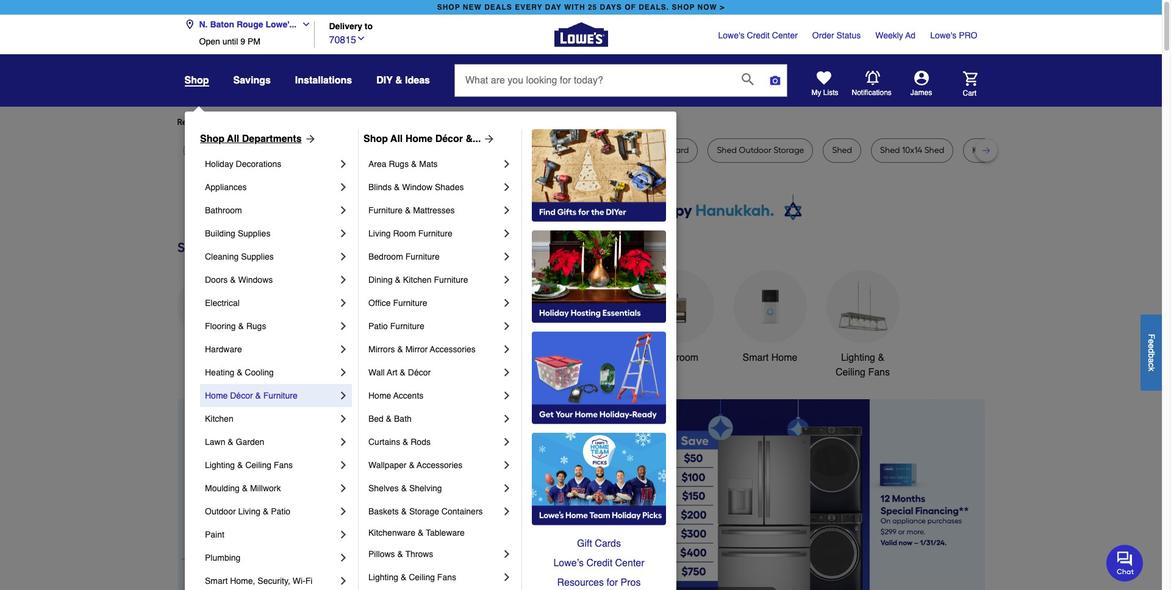 Task type: vqa. For each thing, say whether or not it's contained in the screenshot.
Smart
yes



Task type: describe. For each thing, give the bounding box(es) containing it.
furniture & mattresses
[[369, 206, 455, 215]]

all for departments
[[227, 134, 239, 145]]

smart for smart home, security, wi-fi
[[205, 577, 228, 587]]

shed for shed outdoor storage
[[717, 145, 737, 156]]

chevron right image for living room furniture
[[501, 228, 513, 240]]

0 vertical spatial appliances
[[205, 182, 247, 192]]

lawn & garden link
[[205, 431, 338, 454]]

25 days of deals. don't miss deals every day. same-day delivery on in-stock orders placed by 2 p m. image
[[177, 400, 374, 591]]

d
[[1147, 349, 1157, 354]]

chevron right image for heating & cooling
[[338, 367, 350, 379]]

shop for shop all departments
[[200, 134, 225, 145]]

chevron right image for outdoor living & patio
[[338, 506, 350, 518]]

bed & bath link
[[369, 408, 501, 431]]

& inside 'link'
[[409, 461, 415, 471]]

chevron right image for kitchen
[[338, 413, 350, 425]]

0 horizontal spatial décor
[[230, 391, 253, 401]]

holiday hosting essentials. image
[[532, 231, 666, 323]]

plumbing
[[205, 554, 241, 563]]

area rugs & mats
[[369, 159, 438, 169]]

shop all home décor &... link
[[364, 132, 496, 146]]

lowe's credit center
[[554, 558, 645, 569]]

cart button
[[946, 71, 978, 98]]

lawn
[[205, 438, 226, 447]]

appliances inside 'button'
[[190, 353, 238, 364]]

living room furniture
[[369, 229, 453, 239]]

lawn
[[193, 145, 214, 156]]

chevron right image for blinds & window shades link
[[501, 181, 513, 193]]

smart home button
[[734, 270, 807, 366]]

lowe's home improvement lists image
[[817, 71, 832, 85]]

my lists
[[812, 89, 839, 97]]

fans inside the lighting & ceiling fans
[[869, 367, 890, 378]]

office furniture
[[369, 298, 428, 308]]

holiday decorations
[[205, 159, 282, 169]]

chevron right image for hardware link
[[338, 344, 350, 356]]

home décor & furniture
[[205, 391, 298, 401]]

outdoor tools & equipment
[[550, 353, 620, 378]]

camera image
[[770, 74, 782, 87]]

electrical link
[[205, 292, 338, 315]]

chevron down image inside n. baton rouge lowe'... button
[[297, 20, 311, 29]]

pm
[[248, 37, 261, 46]]

shelves
[[369, 484, 399, 494]]

kitchenware & tableware link
[[369, 524, 513, 543]]

chevron right image for the 'bedroom furniture' link
[[501, 251, 513, 263]]

wi-
[[293, 577, 306, 587]]

pillows & throws
[[369, 550, 434, 560]]

holiday
[[205, 159, 234, 169]]

ceiling for the rightmost lighting & ceiling fans link
[[409, 573, 435, 583]]

chevron right image for baskets & storage containers link
[[501, 506, 513, 518]]

b
[[1147, 354, 1157, 358]]

order
[[813, 31, 835, 40]]

moulding
[[205, 484, 240, 494]]

1 vertical spatial lighting & ceiling fans
[[205, 461, 293, 471]]

for for searches
[[276, 117, 287, 128]]

peel stick wallpaper
[[271, 145, 350, 156]]

installations
[[295, 75, 352, 86]]

kitchen for kitchen
[[205, 414, 234, 424]]

recommended searches for you heading
[[177, 117, 985, 129]]

diy & ideas button
[[377, 70, 430, 92]]

up to 30 percent off select major appliances. plus, save up to an extra $750 on major appliances. image
[[394, 400, 985, 591]]

outdoor tools & equipment button
[[548, 270, 622, 380]]

fans for the rightmost lighting & ceiling fans link
[[438, 573, 457, 583]]

furniture up kitchen link
[[263, 391, 298, 401]]

furniture up dining & kitchen furniture
[[406, 252, 440, 262]]

n. baton rouge lowe'...
[[199, 20, 297, 29]]

credit for lowe's
[[747, 31, 770, 40]]

faucets
[[493, 353, 527, 364]]

lowe's home improvement notification center image
[[866, 71, 880, 85]]

dining
[[369, 275, 393, 285]]

electrical
[[205, 298, 240, 308]]

building
[[205, 229, 235, 239]]

to
[[365, 22, 373, 31]]

plumbing link
[[205, 547, 338, 570]]

order status link
[[813, 29, 861, 42]]

wallpaper & accessories
[[369, 461, 463, 471]]

lowe's home team holiday picks. image
[[532, 433, 666, 526]]

lowe's wishes you and your family a happy hanukkah. image
[[177, 195, 985, 225]]

outdoor
[[739, 145, 772, 156]]

outdoor for outdoor tools & equipment
[[550, 353, 585, 364]]

chevron right image for smart home, security, wi-fi
[[338, 576, 350, 588]]

lowe's for lowe's pro
[[931, 31, 957, 40]]

lowe's
[[554, 558, 584, 569]]

deals
[[485, 3, 513, 12]]

patio furniture link
[[369, 315, 501, 338]]

mirror
[[406, 345, 428, 355]]

chevron right image for wall art & décor link
[[501, 367, 513, 379]]

chevron right image for home décor & furniture link
[[338, 390, 350, 402]]

credit for lowe's
[[587, 558, 613, 569]]

accessories inside 'link'
[[417, 461, 463, 471]]

chevron right image for bed & bath
[[501, 413, 513, 425]]

of
[[625, 3, 636, 12]]

0 vertical spatial accessories
[[430, 345, 476, 355]]

0 vertical spatial kitchen
[[403, 275, 432, 285]]

weekly
[[876, 31, 904, 40]]

cleaning
[[205, 252, 239, 262]]

open
[[199, 37, 220, 46]]

k
[[1147, 367, 1157, 372]]

all for home
[[391, 134, 403, 145]]

shed for shed
[[833, 145, 853, 156]]

center for lowe's credit center
[[773, 31, 798, 40]]

building supplies
[[205, 229, 271, 239]]

departments
[[242, 134, 302, 145]]

chevron right image for lawn & garden
[[338, 436, 350, 449]]

mats
[[419, 159, 438, 169]]

resources
[[558, 578, 604, 589]]

chevron right image for "mirrors & mirror accessories" link
[[501, 344, 513, 356]]

bed
[[369, 414, 384, 424]]

wallpaper & accessories link
[[369, 454, 501, 477]]

my
[[812, 89, 822, 97]]

home accents link
[[369, 385, 501, 408]]

furniture down blinds
[[369, 206, 403, 215]]

shelves & shelving link
[[369, 477, 501, 500]]

kitchen for kitchen faucets
[[457, 353, 490, 364]]

baskets & storage containers link
[[369, 500, 501, 524]]

location image
[[185, 20, 194, 29]]

shop for shop all home décor &...
[[364, 134, 388, 145]]

hardware
[[205, 345, 242, 355]]

day
[[545, 3, 562, 12]]

fans for the topmost lighting & ceiling fans link
[[274, 461, 293, 471]]

lighting for the topmost lighting & ceiling fans link
[[205, 461, 235, 471]]

2 e from the top
[[1147, 344, 1157, 349]]

until
[[223, 37, 238, 46]]

containers
[[442, 507, 483, 517]]

hardie
[[638, 145, 664, 156]]

1 vertical spatial rugs
[[246, 322, 266, 331]]

chevron right image for "dining & kitchen furniture" link
[[501, 274, 513, 286]]

arrow left image
[[404, 507, 417, 519]]

chevron right image for holiday decorations
[[338, 158, 350, 170]]

quikrete
[[577, 145, 610, 156]]

chevron right image for doors & windows link
[[338, 274, 350, 286]]

bath
[[394, 414, 412, 424]]

chevron right image for moulding & millwork link
[[338, 483, 350, 495]]

supplies for building supplies
[[238, 229, 271, 239]]

flooring & rugs
[[205, 322, 266, 331]]

0 vertical spatial rugs
[[389, 159, 409, 169]]

lowe's credit center link
[[719, 29, 798, 42]]

cleaning supplies link
[[205, 245, 338, 269]]

supplies for cleaning supplies
[[241, 252, 274, 262]]

blinds
[[369, 182, 392, 192]]

furniture down the 'bedroom furniture' link
[[434, 275, 468, 285]]

1 horizontal spatial arrow right image
[[963, 507, 975, 519]]

days
[[600, 3, 622, 12]]

more
[[312, 117, 332, 128]]

chevron right image for pillows & throws
[[501, 549, 513, 561]]

gift cards
[[577, 539, 621, 550]]

door
[[378, 145, 397, 156]]

heating & cooling link
[[205, 361, 338, 385]]

lowe's for lowe's credit center
[[719, 31, 745, 40]]

shop 25 days of deals by category image
[[177, 237, 985, 258]]

pillows
[[369, 550, 395, 560]]

door interior
[[378, 145, 426, 156]]

chevron right image for flooring & rugs link
[[338, 320, 350, 333]]

furniture up "mirror"
[[390, 322, 425, 331]]

area
[[369, 159, 387, 169]]

shed for shed 10x14 shed
[[881, 145, 901, 156]]



Task type: locate. For each thing, give the bounding box(es) containing it.
& inside outdoor tools & equipment
[[613, 353, 620, 364]]

e up the b at the bottom of the page
[[1147, 344, 1157, 349]]

chevron down image left delivery
[[297, 20, 311, 29]]

1 horizontal spatial center
[[773, 31, 798, 40]]

1 vertical spatial kitchen
[[457, 353, 490, 364]]

for left pros
[[607, 578, 618, 589]]

chat invite button image
[[1107, 545, 1144, 582]]

shed right 10x14
[[925, 145, 945, 156]]

chevron right image for building supplies
[[338, 228, 350, 240]]

decorations for holiday
[[236, 159, 282, 169]]

bathroom link
[[205, 199, 338, 222]]

1 vertical spatial décor
[[408, 368, 431, 378]]

baskets
[[369, 507, 399, 517]]

notifications
[[852, 88, 892, 97]]

0 horizontal spatial rugs
[[246, 322, 266, 331]]

0 vertical spatial credit
[[747, 31, 770, 40]]

2 vertical spatial ceiling
[[409, 573, 435, 583]]

patio up paint link
[[271, 507, 291, 517]]

1 vertical spatial credit
[[587, 558, 613, 569]]

shop all home décor &...
[[364, 134, 481, 145]]

cart
[[963, 89, 977, 97]]

lowe's home improvement logo image
[[554, 8, 608, 61]]

curtains
[[369, 438, 400, 447]]

1 horizontal spatial patio
[[369, 322, 388, 331]]

decorations down christmas
[[373, 367, 426, 378]]

2 horizontal spatial for
[[607, 578, 618, 589]]

chevron right image for shelves & shelving
[[501, 483, 513, 495]]

>
[[720, 3, 725, 12]]

1 vertical spatial chevron down image
[[356, 33, 366, 43]]

rugs down door interior
[[389, 159, 409, 169]]

kitchenware & tableware
[[369, 529, 465, 538]]

supplies up windows
[[241, 252, 274, 262]]

pros
[[621, 578, 641, 589]]

shop inside shop all home décor &... link
[[364, 134, 388, 145]]

blinds & window shades link
[[369, 176, 501, 199]]

0 vertical spatial chevron down image
[[297, 20, 311, 29]]

smart home, security, wi-fi
[[205, 577, 313, 587]]

kitchen left faucets
[[457, 353, 490, 364]]

1 lowe's from the left
[[719, 31, 745, 40]]

shed right storage
[[833, 145, 853, 156]]

0 vertical spatial décor
[[436, 134, 463, 145]]

shed 10x14 shed
[[881, 145, 945, 156]]

1 horizontal spatial shop
[[364, 134, 388, 145]]

chevron right image for area rugs & mats
[[501, 158, 513, 170]]

get your home holiday-ready. image
[[532, 332, 666, 425]]

a
[[1147, 358, 1157, 363]]

stick
[[289, 145, 307, 156]]

2 vertical spatial kitchen
[[205, 414, 234, 424]]

area rugs & mats link
[[369, 153, 501, 176]]

pillows & throws link
[[369, 543, 501, 566]]

1 horizontal spatial shop
[[672, 3, 695, 12]]

chevron right image for home accents
[[501, 390, 513, 402]]

0 vertical spatial smart
[[743, 353, 769, 364]]

lighting for the rightmost lighting & ceiling fans link
[[369, 573, 399, 583]]

0 vertical spatial arrow right image
[[481, 133, 496, 145]]

shed
[[717, 145, 737, 156], [833, 145, 853, 156], [881, 145, 901, 156], [925, 145, 945, 156]]

center for lowe's credit center
[[616, 558, 645, 569]]

supplies up cleaning supplies
[[238, 229, 271, 239]]

wallpaper
[[369, 461, 407, 471]]

accessories down patio furniture link
[[430, 345, 476, 355]]

shop left now
[[672, 3, 695, 12]]

Search Query text field
[[455, 65, 732, 96]]

every
[[515, 3, 543, 12]]

flooring & rugs link
[[205, 315, 338, 338]]

chevron right image
[[501, 181, 513, 193], [338, 204, 350, 217], [501, 204, 513, 217], [501, 251, 513, 263], [338, 274, 350, 286], [501, 274, 513, 286], [338, 297, 350, 309], [338, 320, 350, 333], [501, 320, 513, 333], [338, 344, 350, 356], [501, 344, 513, 356], [501, 367, 513, 379], [338, 390, 350, 402], [501, 436, 513, 449], [338, 460, 350, 472], [338, 483, 350, 495], [501, 506, 513, 518], [501, 572, 513, 584]]

for up door
[[384, 117, 395, 128]]

furniture up the 'bedroom furniture' link
[[419, 229, 453, 239]]

chevron right image for furniture & mattresses link
[[501, 204, 513, 217]]

3 shed from the left
[[881, 145, 901, 156]]

more suggestions for you link
[[312, 117, 421, 129]]

outdoor down "moulding"
[[205, 507, 236, 517]]

doors & windows
[[205, 275, 273, 285]]

2 lowe's from the left
[[931, 31, 957, 40]]

chevron down image down to
[[356, 33, 366, 43]]

1 horizontal spatial all
[[391, 134, 403, 145]]

2 vertical spatial lighting
[[369, 573, 399, 583]]

moulding & millwork link
[[205, 477, 338, 500]]

storage
[[774, 145, 805, 156]]

2 you from the left
[[397, 117, 411, 128]]

furniture down dining & kitchen furniture
[[393, 298, 428, 308]]

throws
[[406, 550, 434, 560]]

1 all from the left
[[227, 134, 239, 145]]

1 horizontal spatial lowe's
[[931, 31, 957, 40]]

0 horizontal spatial living
[[238, 507, 261, 517]]

1 vertical spatial bathroom
[[657, 353, 699, 364]]

1 horizontal spatial for
[[384, 117, 395, 128]]

0 horizontal spatial center
[[616, 558, 645, 569]]

1 vertical spatial appliances
[[190, 353, 238, 364]]

chevron down image inside 70815 'button'
[[356, 33, 366, 43]]

you up shop all home décor &...
[[397, 117, 411, 128]]

0 horizontal spatial ceiling
[[245, 461, 272, 471]]

1 horizontal spatial decorations
[[373, 367, 426, 378]]

0 horizontal spatial for
[[276, 117, 287, 128]]

patio down "office"
[[369, 322, 388, 331]]

0 horizontal spatial decorations
[[236, 159, 282, 169]]

lowe's home improvement cart image
[[963, 71, 978, 86]]

lowe's credit center
[[719, 31, 798, 40]]

decorations inside christmas decorations button
[[373, 367, 426, 378]]

cooling
[[245, 368, 274, 378]]

0 horizontal spatial lighting
[[205, 461, 235, 471]]

1 vertical spatial center
[[616, 558, 645, 569]]

2 horizontal spatial ceiling
[[836, 367, 866, 378]]

2 horizontal spatial lighting
[[842, 353, 876, 364]]

center left order
[[773, 31, 798, 40]]

0 horizontal spatial shop
[[200, 134, 225, 145]]

1 vertical spatial accessories
[[417, 461, 463, 471]]

resources for pros
[[558, 578, 641, 589]]

arrow right image inside shop all home décor &... link
[[481, 133, 496, 145]]

cleaning supplies
[[205, 252, 274, 262]]

credit
[[747, 31, 770, 40], [587, 558, 613, 569]]

0 vertical spatial bathroom
[[205, 206, 242, 215]]

decorations down peel
[[236, 159, 282, 169]]

f
[[1147, 334, 1157, 339]]

moulding & millwork
[[205, 484, 281, 494]]

baskets & storage containers
[[369, 507, 483, 517]]

flooring
[[205, 322, 236, 331]]

supplies inside cleaning supplies link
[[241, 252, 274, 262]]

&...
[[466, 134, 481, 145]]

chevron right image for electrical link
[[338, 297, 350, 309]]

2 all from the left
[[391, 134, 403, 145]]

1 e from the top
[[1147, 339, 1157, 344]]

shop left new at the top of page
[[437, 3, 461, 12]]

lighting
[[842, 353, 876, 364], [205, 461, 235, 471], [369, 573, 399, 583]]

1 vertical spatial lighting & ceiling fans link
[[369, 566, 501, 590]]

1 vertical spatial arrow right image
[[963, 507, 975, 519]]

shop up lawn mower
[[200, 134, 225, 145]]

chevron right image for patio furniture link
[[501, 320, 513, 333]]

kitchenware
[[369, 529, 416, 538]]

chevron right image
[[338, 158, 350, 170], [501, 158, 513, 170], [338, 181, 350, 193], [338, 228, 350, 240], [501, 228, 513, 240], [338, 251, 350, 263], [501, 297, 513, 309], [338, 367, 350, 379], [501, 390, 513, 402], [338, 413, 350, 425], [501, 413, 513, 425], [338, 436, 350, 449], [501, 460, 513, 472], [501, 483, 513, 495], [338, 506, 350, 518], [338, 529, 350, 541], [501, 549, 513, 561], [338, 552, 350, 565], [338, 576, 350, 588]]

dining & kitchen furniture
[[369, 275, 468, 285]]

1 horizontal spatial fans
[[438, 573, 457, 583]]

9
[[241, 37, 245, 46]]

shed left 10x14
[[881, 145, 901, 156]]

pro
[[960, 31, 978, 40]]

living up bedroom
[[369, 229, 391, 239]]

windows
[[238, 275, 273, 285]]

lowe's left 'pro'
[[931, 31, 957, 40]]

rugs up hardware link
[[246, 322, 266, 331]]

lighting & ceiling fans inside lighting & ceiling fans button
[[836, 353, 890, 378]]

kitchen down bedroom furniture on the top left
[[403, 275, 432, 285]]

0 vertical spatial patio
[[369, 322, 388, 331]]

chevron right image for plumbing
[[338, 552, 350, 565]]

2 shop from the left
[[364, 134, 388, 145]]

savings button
[[233, 70, 271, 92]]

kitchen link
[[205, 408, 338, 431]]

70815
[[329, 35, 356, 45]]

kitchen up lawn
[[205, 414, 234, 424]]

décor down 'mirrors & mirror accessories'
[[408, 368, 431, 378]]

board
[[666, 145, 689, 156]]

blinds & window shades
[[369, 182, 464, 192]]

0 horizontal spatial lighting & ceiling fans link
[[205, 454, 338, 477]]

1 horizontal spatial outdoor
[[550, 353, 585, 364]]

mattresses
[[413, 206, 455, 215]]

you for recommended searches for you
[[288, 117, 303, 128]]

accents
[[394, 391, 424, 401]]

1 vertical spatial patio
[[271, 507, 291, 517]]

search image
[[742, 73, 754, 85]]

arrow right image
[[481, 133, 496, 145], [963, 507, 975, 519]]

décor left &...
[[436, 134, 463, 145]]

chevron right image for paint
[[338, 529, 350, 541]]

shop button
[[185, 74, 209, 87]]

0 horizontal spatial arrow right image
[[481, 133, 496, 145]]

1 you from the left
[[288, 117, 303, 128]]

e up d
[[1147, 339, 1157, 344]]

1 vertical spatial ceiling
[[245, 461, 272, 471]]

0 horizontal spatial lowe's
[[719, 31, 745, 40]]

appliances up heating
[[190, 353, 238, 364]]

0 horizontal spatial outdoor
[[205, 507, 236, 517]]

shop inside 'shop all departments' link
[[200, 134, 225, 145]]

curtains & rods
[[369, 438, 431, 447]]

chevron right image for wallpaper & accessories
[[501, 460, 513, 472]]

10x14
[[903, 145, 923, 156]]

delivery
[[329, 22, 363, 31]]

2 shed from the left
[[833, 145, 853, 156]]

supplies inside the building supplies link
[[238, 229, 271, 239]]

0 horizontal spatial patio
[[271, 507, 291, 517]]

décor down heating & cooling
[[230, 391, 253, 401]]

find gifts for the diyer. image
[[532, 129, 666, 222]]

lighting & ceiling fans link
[[205, 454, 338, 477], [369, 566, 501, 590]]

wall art & décor link
[[369, 361, 501, 385]]

mower
[[216, 145, 243, 156]]

1 horizontal spatial bathroom
[[657, 353, 699, 364]]

all up door interior
[[391, 134, 403, 145]]

décor for home
[[436, 134, 463, 145]]

0 vertical spatial lighting & ceiling fans link
[[205, 454, 338, 477]]

2 vertical spatial lighting & ceiling fans
[[369, 573, 457, 583]]

chevron right image for the curtains & rods link
[[501, 436, 513, 449]]

0 vertical spatial decorations
[[236, 159, 282, 169]]

shop all departments link
[[200, 132, 316, 146]]

arrow right image
[[302, 133, 316, 145]]

2 horizontal spatial fans
[[869, 367, 890, 378]]

searches
[[238, 117, 274, 128]]

credit up search image
[[747, 31, 770, 40]]

lowe's
[[719, 31, 745, 40], [931, 31, 957, 40]]

2 vertical spatial décor
[[230, 391, 253, 401]]

1 horizontal spatial you
[[397, 117, 411, 128]]

0 horizontal spatial shop
[[437, 3, 461, 12]]

shop up door
[[364, 134, 388, 145]]

decorations inside holiday decorations link
[[236, 159, 282, 169]]

smart home, security, wi-fi link
[[205, 570, 338, 591]]

all up mower
[[227, 134, 239, 145]]

smart home
[[743, 353, 798, 364]]

0 horizontal spatial chevron down image
[[297, 20, 311, 29]]

shop new deals every day with 25 days of deals. shop now >
[[437, 3, 725, 12]]

you for more suggestions for you
[[397, 117, 411, 128]]

you up arrow right image
[[288, 117, 303, 128]]

décor for &
[[408, 368, 431, 378]]

outdoor inside outdoor tools & equipment
[[550, 353, 585, 364]]

decorations for christmas
[[373, 367, 426, 378]]

mirrors & mirror accessories
[[369, 345, 476, 355]]

smart for smart home
[[743, 353, 769, 364]]

accessories up 'shelves & shelving' link
[[417, 461, 463, 471]]

1 horizontal spatial living
[[369, 229, 391, 239]]

bathroom inside button
[[657, 353, 699, 364]]

chevron down image
[[297, 20, 311, 29], [356, 33, 366, 43]]

smart inside button
[[743, 353, 769, 364]]

1 horizontal spatial smart
[[743, 353, 769, 364]]

1 vertical spatial fans
[[274, 461, 293, 471]]

kitchen inside button
[[457, 353, 490, 364]]

n. baton rouge lowe'... button
[[185, 12, 316, 37]]

james
[[911, 89, 933, 97]]

diy & ideas
[[377, 75, 430, 86]]

for up departments
[[276, 117, 287, 128]]

christmas decorations button
[[363, 270, 436, 380]]

ceiling for the topmost lighting & ceiling fans link
[[245, 461, 272, 471]]

living room furniture link
[[369, 222, 501, 245]]

0 horizontal spatial all
[[227, 134, 239, 145]]

you inside more suggestions for you link
[[397, 117, 411, 128]]

living inside "link"
[[369, 229, 391, 239]]

0 vertical spatial outdoor
[[550, 353, 585, 364]]

kitchen faucets
[[457, 353, 527, 364]]

lighting & ceiling fans link up millwork
[[205, 454, 338, 477]]

chevron right image for bathroom link
[[338, 204, 350, 217]]

fans
[[869, 367, 890, 378], [274, 461, 293, 471], [438, 573, 457, 583]]

wall art & décor
[[369, 368, 431, 378]]

0 vertical spatial fans
[[869, 367, 890, 378]]

shed outdoor storage
[[717, 145, 805, 156]]

order status
[[813, 31, 861, 40]]

70815 button
[[329, 31, 366, 47]]

1 vertical spatial supplies
[[241, 252, 274, 262]]

appliances button
[[177, 270, 251, 366]]

appliances down holiday
[[205, 182, 247, 192]]

outdoor up equipment
[[550, 353, 585, 364]]

outdoor for outdoor living & patio
[[205, 507, 236, 517]]

for for suggestions
[[384, 117, 395, 128]]

center up pros
[[616, 558, 645, 569]]

0 horizontal spatial bathroom
[[205, 206, 242, 215]]

1 vertical spatial lighting
[[205, 461, 235, 471]]

credit up resources for pros link at the bottom of page
[[587, 558, 613, 569]]

0 vertical spatial center
[[773, 31, 798, 40]]

chevron right image for office furniture
[[501, 297, 513, 309]]

chevron right image for cleaning supplies
[[338, 251, 350, 263]]

None search field
[[455, 64, 788, 108]]

1 vertical spatial decorations
[[373, 367, 426, 378]]

1 horizontal spatial lighting
[[369, 573, 399, 583]]

0 vertical spatial supplies
[[238, 229, 271, 239]]

1 vertical spatial smart
[[205, 577, 228, 587]]

1 shop from the left
[[200, 134, 225, 145]]

0 horizontal spatial lighting & ceiling fans
[[205, 461, 293, 471]]

building supplies link
[[205, 222, 338, 245]]

&
[[396, 75, 403, 86], [411, 159, 417, 169], [394, 182, 400, 192], [405, 206, 411, 215], [230, 275, 236, 285], [395, 275, 401, 285], [238, 322, 244, 331], [398, 345, 403, 355], [613, 353, 620, 364], [879, 353, 885, 364], [237, 368, 243, 378], [400, 368, 406, 378], [255, 391, 261, 401], [386, 414, 392, 424], [228, 438, 234, 447], [403, 438, 409, 447], [237, 461, 243, 471], [409, 461, 415, 471], [242, 484, 248, 494], [401, 484, 407, 494], [263, 507, 269, 517], [401, 507, 407, 517], [418, 529, 424, 538], [398, 550, 403, 560], [401, 573, 407, 583]]

lighting & ceiling fans link down throws at the bottom
[[369, 566, 501, 590]]

0 horizontal spatial you
[[288, 117, 303, 128]]

0 horizontal spatial kitchen
[[205, 414, 234, 424]]

1 horizontal spatial lighting & ceiling fans link
[[369, 566, 501, 590]]

furniture inside 'link'
[[393, 298, 428, 308]]

1 horizontal spatial ceiling
[[409, 573, 435, 583]]

interior
[[399, 145, 426, 156]]

lighting & ceiling fans button
[[827, 270, 900, 380]]

4 shed from the left
[[925, 145, 945, 156]]

smart
[[743, 353, 769, 364], [205, 577, 228, 587]]

rouge
[[237, 20, 263, 29]]

1 shed from the left
[[717, 145, 737, 156]]

for
[[276, 117, 287, 128], [384, 117, 395, 128], [607, 578, 618, 589]]

0 horizontal spatial credit
[[587, 558, 613, 569]]

0 vertical spatial living
[[369, 229, 391, 239]]

0 horizontal spatial fans
[[274, 461, 293, 471]]

1 horizontal spatial rugs
[[389, 159, 409, 169]]

0 vertical spatial lighting
[[842, 353, 876, 364]]

home inside button
[[772, 353, 798, 364]]

window
[[402, 182, 433, 192]]

living down moulding & millwork
[[238, 507, 261, 517]]

2 horizontal spatial décor
[[436, 134, 463, 145]]

2 shop from the left
[[672, 3, 695, 12]]

shed left outdoor
[[717, 145, 737, 156]]

0 vertical spatial ceiling
[[836, 367, 866, 378]]

1 horizontal spatial lighting & ceiling fans
[[369, 573, 457, 583]]

lighting inside the lighting & ceiling fans
[[842, 353, 876, 364]]

2 horizontal spatial lighting & ceiling fans
[[836, 353, 890, 378]]

lowe's down > in the top of the page
[[719, 31, 745, 40]]

furniture inside "link"
[[419, 229, 453, 239]]

ceiling inside the lighting & ceiling fans
[[836, 367, 866, 378]]

1 vertical spatial living
[[238, 507, 261, 517]]

1 shop from the left
[[437, 3, 461, 12]]

0 horizontal spatial smart
[[205, 577, 228, 587]]

0 vertical spatial lighting & ceiling fans
[[836, 353, 890, 378]]

you
[[288, 117, 303, 128], [397, 117, 411, 128]]

chevron right image for appliances
[[338, 181, 350, 193]]

1 horizontal spatial credit
[[747, 31, 770, 40]]

2 vertical spatial fans
[[438, 573, 457, 583]]

lowe's pro
[[931, 31, 978, 40]]

1 horizontal spatial décor
[[408, 368, 431, 378]]

décor
[[436, 134, 463, 145], [408, 368, 431, 378], [230, 391, 253, 401]]

1 horizontal spatial chevron down image
[[356, 33, 366, 43]]



